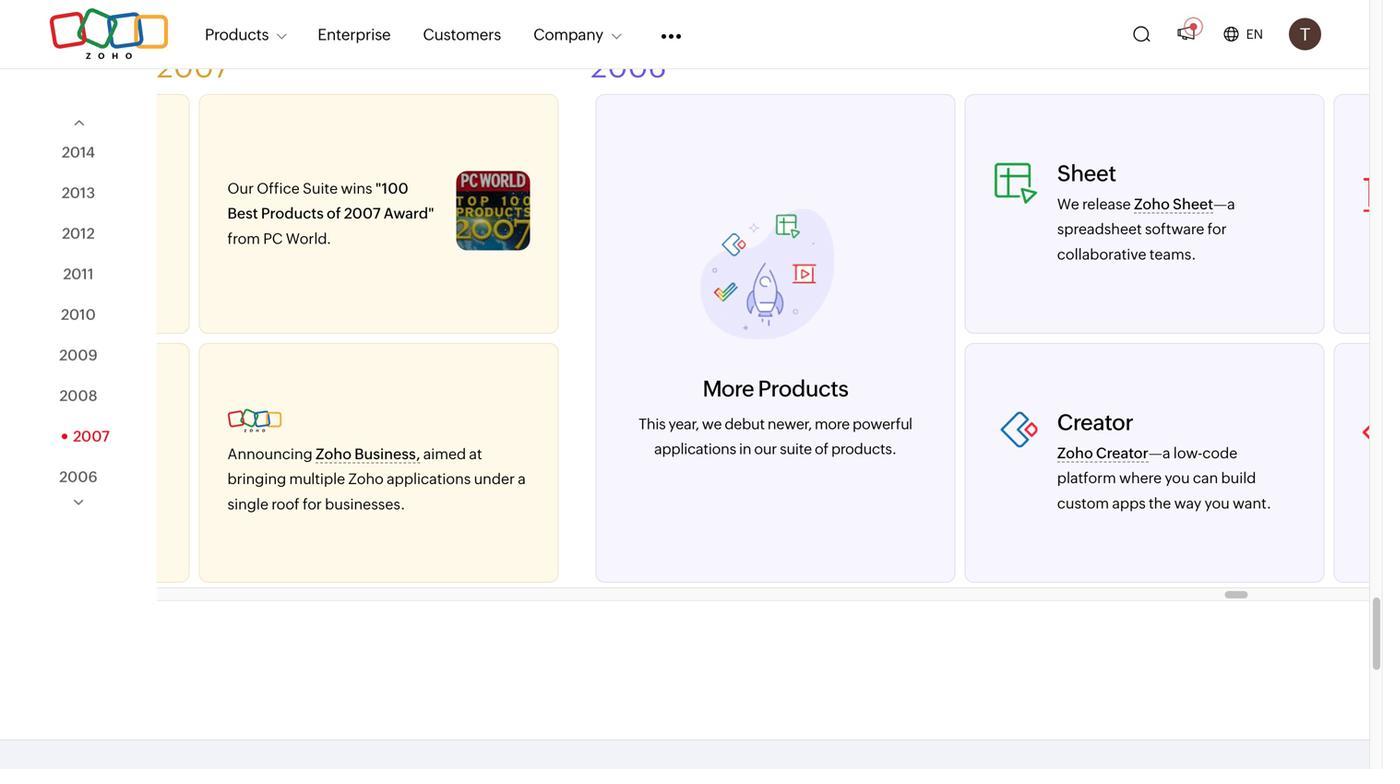 Task type: vqa. For each thing, say whether or not it's contained in the screenshot.
the generate
no



Task type: locate. For each thing, give the bounding box(es) containing it.
applications down aimed
[[387, 471, 471, 488]]

custom
[[1057, 495, 1109, 512]]

0 horizontal spatial you
[[1165, 470, 1190, 487]]

where
[[1119, 470, 1162, 487]]

way
[[1174, 495, 1202, 512]]

1 vertical spatial of
[[815, 441, 829, 458]]

more
[[815, 416, 850, 433]]

close image
[[1301, 89, 1310, 98]]

"100
[[375, 180, 409, 197]]

2 vertical spatial 2007
[[73, 426, 110, 443]]

our
[[227, 180, 254, 197]]

zoho up software on the top of the page
[[1134, 196, 1170, 213]]

newer,
[[768, 416, 812, 433]]

0 horizontal spatial applications
[[387, 471, 471, 488]]

single
[[227, 496, 269, 513]]

1 horizontal spatial 2007
[[157, 50, 229, 84]]

zoho inside creator zoho creator
[[1057, 445, 1093, 462]]

1 horizontal spatial you
[[1205, 495, 1230, 512]]

creator
[[1057, 410, 1134, 436], [1096, 445, 1149, 462]]

we
[[702, 416, 722, 433]]

1 vertical spatial —a
[[1149, 445, 1171, 462]]

0 vertical spatial applications
[[654, 441, 736, 458]]

—a inside —a low-code platform where you can build custom apps the way you want.
[[1149, 445, 1171, 462]]

multiple
[[289, 471, 345, 488]]

products
[[205, 25, 269, 43], [261, 205, 324, 222], [758, 376, 849, 402]]

"100 best products of 2007 award" from pc world.
[[227, 180, 434, 247]]

1 vertical spatial for
[[303, 496, 322, 513]]

more
[[703, 376, 754, 402]]

sheet
[[1057, 161, 1116, 186], [1173, 196, 1214, 213]]

business,
[[354, 446, 420, 463]]

1 horizontal spatial of
[[815, 441, 829, 458]]

for
[[1208, 221, 1227, 238], [303, 496, 322, 513]]

0 vertical spatial —a
[[1214, 196, 1235, 213]]

the
[[1149, 495, 1171, 512]]

sheet up the we
[[1057, 161, 1116, 186]]

—a
[[1214, 196, 1235, 213], [1149, 445, 1171, 462]]

creator up the 'zoho creator' "link"
[[1057, 410, 1134, 436]]

—a for platform
[[1149, 445, 1171, 462]]

for right software on the top of the page
[[1208, 221, 1227, 238]]

aimed at bringing multiple zoho applications under a single roof for businesses.
[[227, 446, 526, 513]]

2011 link
[[63, 263, 94, 280]]

build
[[1221, 470, 1256, 487]]

products inside "100 best products of 2007 award" from pc world.
[[261, 205, 324, 222]]

1 horizontal spatial —a
[[1214, 196, 1235, 213]]

1 vertical spatial products
[[261, 205, 324, 222]]

0 horizontal spatial for
[[303, 496, 322, 513]]

—a inside —a spreadsheet software for collaborative teams.
[[1214, 196, 1235, 213]]

1 vertical spatial sheet
[[1173, 196, 1214, 213]]

2 horizontal spatial 2007
[[344, 205, 381, 222]]

applications
[[654, 441, 736, 458], [387, 471, 471, 488]]

zoho sheet link
[[1134, 196, 1214, 214]]

zoho up "platform"
[[1057, 445, 1093, 462]]

terry turtle image
[[1289, 18, 1322, 50]]

—a spreadsheet software for collaborative teams.
[[1057, 196, 1235, 263]]

2009
[[59, 344, 98, 361]]

customers
[[423, 25, 501, 43]]

2006
[[591, 50, 667, 84], [59, 466, 98, 483]]

2014 link
[[62, 141, 95, 158]]

zoho
[[1134, 196, 1170, 213], [1057, 445, 1093, 462], [316, 446, 352, 463], [348, 471, 384, 488]]

of right "suite" at bottom
[[815, 441, 829, 458]]

aimed
[[423, 446, 466, 463]]

apps
[[1112, 495, 1146, 512]]

creator up where on the bottom of page
[[1096, 445, 1149, 462]]

0 vertical spatial of
[[327, 205, 341, 222]]

0 vertical spatial sheet
[[1057, 161, 1116, 186]]

you down can
[[1205, 495, 1230, 512]]

of down suite
[[327, 205, 341, 222]]

for down multiple
[[303, 496, 322, 513]]

from
[[227, 230, 260, 247]]

world.
[[286, 230, 331, 247]]

zoho down zoho business, link
[[348, 471, 384, 488]]

businesses.
[[325, 496, 405, 513]]

0 horizontal spatial sheet
[[1057, 161, 1116, 186]]

creator zoho creator
[[1057, 410, 1149, 462]]

best
[[227, 205, 258, 222]]

products.
[[831, 441, 897, 458]]

of
[[327, 205, 341, 222], [815, 441, 829, 458]]

1 vertical spatial applications
[[387, 471, 471, 488]]

zoho inside sheet we release zoho sheet
[[1134, 196, 1170, 213]]

release
[[1082, 196, 1131, 213]]

you
[[1165, 470, 1190, 487], [1205, 495, 1230, 512]]

0 vertical spatial creator
[[1057, 410, 1134, 436]]

en
[[1246, 27, 1263, 42]]

our office suite wins
[[227, 180, 375, 197]]

2006 down 2007 link
[[59, 466, 98, 483]]

software
[[1145, 221, 1205, 238]]

1 vertical spatial creator
[[1096, 445, 1149, 462]]

spreadsheet
[[1057, 221, 1142, 238]]

1 vertical spatial 2007
[[344, 205, 381, 222]]

2010 link
[[61, 304, 96, 321]]

applications down the 'year,'
[[654, 441, 736, 458]]

0 vertical spatial for
[[1208, 221, 1227, 238]]

2006 down company
[[591, 50, 667, 84]]

2014
[[62, 141, 95, 158]]

0 horizontal spatial 2006
[[59, 466, 98, 483]]

more products
[[703, 376, 849, 402]]

we
[[1057, 196, 1079, 213]]

2011
[[63, 263, 94, 280]]

0 horizontal spatial of
[[327, 205, 341, 222]]

want.
[[1233, 495, 1272, 512]]

1 horizontal spatial for
[[1208, 221, 1227, 238]]

0 vertical spatial 2006
[[591, 50, 667, 84]]

0 vertical spatial 2007
[[157, 50, 229, 84]]

1 horizontal spatial sheet
[[1173, 196, 1214, 213]]

bringing
[[227, 471, 286, 488]]

2010
[[61, 304, 96, 321]]

0 horizontal spatial —a
[[1149, 445, 1171, 462]]

1 vertical spatial 2006
[[59, 466, 98, 483]]

2007
[[157, 50, 229, 84], [344, 205, 381, 222], [73, 426, 110, 443]]

zoho inside the aimed at bringing multiple zoho applications under a single roof for businesses.
[[348, 471, 384, 488]]

1 horizontal spatial applications
[[654, 441, 736, 458]]

you up way
[[1165, 470, 1190, 487]]

this
[[639, 416, 666, 433]]

this year, we debut newer, more powerful applications in our suite of products.
[[639, 416, 913, 458]]

sheet up software on the top of the page
[[1173, 196, 1214, 213]]



Task type: describe. For each thing, give the bounding box(es) containing it.
—a low-code platform where you can build custom apps the way you want.
[[1057, 445, 1272, 512]]

at
[[469, 446, 482, 463]]

zoho creator link
[[1057, 445, 1149, 463]]

enterprise
[[318, 25, 391, 43]]

enterprise link
[[318, 14, 391, 54]]

for inside the aimed at bringing multiple zoho applications under a single roof for businesses.
[[303, 496, 322, 513]]

applications inside the aimed at bringing multiple zoho applications under a single roof for businesses.
[[387, 471, 471, 488]]

suite
[[780, 441, 812, 458]]

0 vertical spatial you
[[1165, 470, 1190, 487]]

in
[[739, 441, 752, 458]]

pc
[[263, 230, 283, 247]]

2013
[[62, 182, 95, 199]]

company
[[533, 25, 604, 43]]

zoho up multiple
[[316, 446, 352, 463]]

2008 link
[[59, 385, 98, 402]]

of inside "100 best products of 2007 award" from pc world.
[[327, 205, 341, 222]]

announcing
[[227, 446, 313, 463]]

wins
[[341, 180, 372, 197]]

year,
[[669, 416, 699, 433]]

2 vertical spatial products
[[758, 376, 849, 402]]

2013 link
[[62, 182, 95, 199]]

of inside "this year, we debut newer, more powerful applications in our suite of products."
[[815, 441, 829, 458]]

—a for for
[[1214, 196, 1235, 213]]

roof
[[271, 496, 300, 513]]

code
[[1203, 445, 1238, 462]]

our
[[754, 441, 777, 458]]

2008
[[59, 385, 98, 402]]

applications inside "this year, we debut newer, more powerful applications in our suite of products."
[[654, 441, 736, 458]]

1 horizontal spatial 2006
[[591, 50, 667, 84]]

1 vertical spatial you
[[1205, 495, 1230, 512]]

2007 inside "100 best products of 2007 award" from pc world.
[[344, 205, 381, 222]]

a
[[518, 471, 526, 488]]

—online file
[[0, 196, 108, 263]]

—online
[[0, 196, 50, 213]]

under
[[474, 471, 515, 488]]

low-
[[1174, 445, 1203, 462]]

platform
[[1057, 470, 1116, 487]]

powerful
[[853, 416, 913, 433]]

collaborative
[[1057, 246, 1147, 263]]

debut
[[725, 416, 765, 433]]

announcing zoho business,
[[227, 446, 420, 463]]

customers link
[[423, 14, 501, 54]]

for inside —a spreadsheet software for collaborative teams.
[[1208, 221, 1227, 238]]

teams.
[[1150, 246, 1197, 263]]

office
[[257, 180, 300, 197]]

zoho business, link
[[316, 446, 420, 464]]

award"
[[384, 205, 434, 222]]

2009 link
[[59, 344, 98, 361]]

2007 link
[[47, 426, 110, 443]]

0 vertical spatial products
[[205, 25, 269, 43]]

2006 link
[[59, 466, 98, 483]]

suite
[[303, 180, 338, 197]]

file
[[53, 196, 74, 213]]

2012 link
[[62, 223, 95, 240]]

2012
[[62, 223, 95, 240]]

0 horizontal spatial 2007
[[73, 426, 110, 443]]

sheet we release zoho sheet
[[1057, 161, 1214, 213]]

can
[[1193, 470, 1218, 487]]



